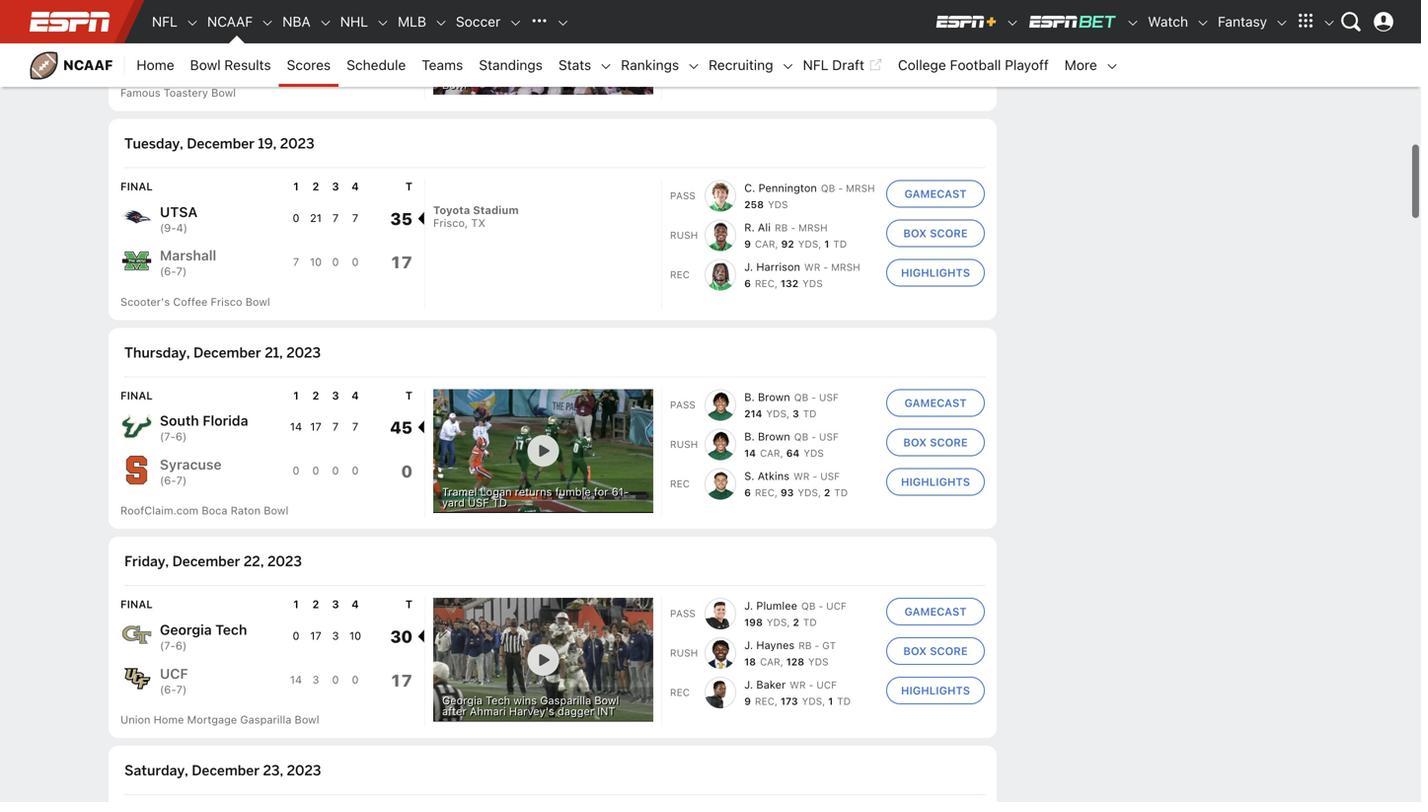 Task type: describe. For each thing, give the bounding box(es) containing it.
espn more sports home page image
[[524, 7, 554, 37]]

1 horizontal spatial espn bet image
[[1127, 16, 1140, 30]]

b. brown image for b. brown qb - usf 214 yds 3 td
[[705, 389, 737, 421]]

2023 for 45
[[286, 344, 321, 362]]

28
[[473, 67, 487, 80]]

4 for 35
[[352, 180, 359, 193]]

3 inside b. brown qb - usf 214 yds 3 td
[[793, 408, 799, 419]]

j. for j. baker
[[745, 679, 753, 692]]

gasparilla for mortgage
[[240, 714, 292, 727]]

december for 35
[[187, 135, 255, 153]]

bowl down "old dominion" link
[[190, 57, 221, 73]]

1 vertical spatial 10
[[349, 630, 361, 643]]

rec inside the 'j. baker wr - ucf 9 rec 173 yds 1 td'
[[755, 696, 775, 708]]

highlights for 45
[[901, 476, 971, 489]]

j. haynes image
[[705, 638, 737, 670]]

rush for 30
[[670, 648, 698, 659]]

harrison
[[757, 261, 801, 274]]

( inside old dominion ( 6-7
[[160, 56, 164, 69]]

18
[[745, 657, 756, 668]]

fantasy image
[[1276, 16, 1289, 30]]

scores
[[287, 57, 331, 73]]

1 inside the 'j. baker wr - ucf 9 rec 173 yds 1 td'
[[828, 696, 833, 708]]

1 box score from the top
[[904, 18, 968, 31]]

tx
[[471, 217, 486, 230]]

thursday,
[[124, 344, 190, 362]]

list for 35
[[670, 180, 879, 291]]

schedule link
[[339, 43, 414, 87]]

1 horizontal spatial more espn image
[[1323, 16, 1337, 30]]

yds inside the c. pennington qb - mrsh 258 yds
[[768, 199, 788, 210]]

bowl down bowl results
[[211, 86, 236, 99]]

fantasy link
[[1210, 0, 1276, 43]]

( inside marshall ( 6-7 )
[[160, 265, 164, 278]]

car for 30
[[760, 657, 781, 668]]

profile management image
[[1374, 12, 1394, 32]]

home inside 'link'
[[137, 57, 174, 73]]

toastery inside the western kentucky comes back from down 28 to win the famous toastery bowl
[[587, 67, 632, 80]]

usf for b. brown qb - usf 214 yds 3 td
[[819, 392, 839, 403]]

ucf down georgia tech ( 7-6 )
[[160, 666, 188, 682]]

stats
[[559, 57, 592, 73]]

pennington
[[759, 182, 817, 195]]

0 horizontal spatial ncaaf link
[[20, 43, 125, 87]]

stats link
[[551, 43, 599, 87]]

rankings link
[[613, 43, 687, 87]]

wr for 35
[[805, 262, 821, 273]]

8-
[[164, 12, 176, 25]]

home link
[[129, 43, 182, 87]]

- for j. haynes rb - gt 18 car 128 yds
[[815, 640, 820, 652]]

- for c. pennington qb - mrsh 258 yds
[[838, 183, 843, 194]]

nfl for nfl draft
[[803, 57, 829, 73]]

0 vertical spatial 21
[[271, 46, 282, 59]]

rb for 35
[[775, 222, 788, 234]]

) inside georgia tech ( 7-6 )
[[183, 640, 187, 652]]

7 inside marshall ( 6-7 )
[[176, 265, 183, 278]]

score for 30
[[930, 645, 968, 658]]

car for 45
[[760, 448, 781, 459]]

yds for haynes
[[809, 657, 829, 668]]

j. for j. plumlee
[[745, 600, 753, 613]]

6- for 35
[[164, 265, 176, 278]]

nfl for nfl
[[152, 13, 178, 30]]

tech for georgia tech wins gasparilla bowl after ahmari harvey's dagger int
[[486, 695, 511, 708]]

rec left j. baker image
[[670, 687, 690, 699]]

6 inside georgia tech ( 7-6 )
[[176, 640, 183, 652]]

watch link
[[1140, 0, 1197, 43]]

6 inside j. harrison wr - mrsh 6 rec 132 yds
[[745, 278, 751, 289]]

tech for georgia tech ( 7-6 )
[[215, 622, 247, 638]]

box score for 45
[[904, 436, 968, 449]]

rec left j. harrison icon
[[670, 269, 690, 280]]

nfl draft
[[803, 57, 865, 73]]

s. atkins wr - usf 6 rec 93 yds 2 td
[[745, 470, 848, 498]]

score for 35
[[930, 227, 968, 240]]

) inside syracuse ( 6-7 )
[[183, 474, 187, 487]]

2023 right 23,
[[287, 762, 321, 780]]

( inside "ucf ( 6-7 )"
[[160, 683, 164, 696]]

espn plus image
[[1006, 16, 1020, 30]]

list for 45
[[670, 389, 879, 500]]

gamecast link for 45
[[887, 389, 985, 417]]

box score link for 35
[[887, 220, 985, 247]]

r.
[[745, 221, 755, 234]]

7 inside syracuse ( 6-7 )
[[176, 474, 183, 487]]

roofclaim.com
[[120, 505, 199, 517]]

to
[[490, 67, 500, 80]]

highlights for 30
[[901, 685, 971, 698]]

t for 45
[[406, 389, 413, 402]]

saturday,
[[124, 762, 188, 780]]

c. pennington image
[[705, 180, 737, 212]]

yds for atkins
[[798, 487, 818, 498]]

6 inside "s. atkins wr - usf 6 rec 93 yds 2 td"
[[745, 487, 751, 498]]

for
[[594, 486, 609, 498]]

int
[[598, 706, 616, 718]]

( inside georgia tech ( 7-6 )
[[160, 640, 164, 652]]

tuesday,
[[124, 135, 183, 153]]

toyota
[[433, 204, 470, 217]]

) inside utsa ( 9-4 )
[[183, 221, 188, 234]]

nba image
[[319, 16, 332, 30]]

more sports image
[[556, 16, 570, 30]]

highlights for 35
[[901, 267, 971, 279]]

yds for ali
[[798, 238, 819, 250]]

haynes
[[757, 639, 795, 652]]

( inside south florida ( 7-6 )
[[160, 431, 164, 443]]

j. for j. harrison
[[745, 261, 753, 274]]

1 ( from the top
[[160, 12, 164, 25]]

yds for harrison
[[803, 278, 823, 289]]

wr for 45
[[794, 471, 810, 482]]

) right 8-
[[183, 12, 187, 25]]

car for 35
[[755, 238, 776, 250]]

wku
[[826, 53, 850, 64]]

draft
[[833, 57, 865, 73]]

qb inside b. brown qb - usf 14 car 64 yds
[[795, 431, 809, 443]]

soccer image
[[509, 16, 523, 30]]

famous toastery bowl
[[120, 86, 236, 99]]

tramel
[[442, 486, 477, 498]]

recruiting link
[[701, 43, 781, 87]]

dominion
[[186, 38, 249, 55]]

fantasy
[[1218, 13, 1268, 30]]

teams
[[422, 57, 463, 73]]

258
[[745, 199, 764, 210]]

georgia tech wins gasparilla bowl after ahmari harvey's dagger int
[[442, 695, 619, 718]]

1 vertical spatial toastery
[[164, 86, 208, 99]]

list for 30
[[670, 598, 879, 709]]

bowl right mortgage
[[295, 714, 319, 727]]

j. baker image
[[705, 677, 737, 709]]

j. haynes rb - gt 18 car 128 yds
[[745, 639, 836, 668]]

kentucky
[[488, 57, 536, 69]]

bowl right raton
[[264, 505, 289, 517]]

19,
[[258, 135, 277, 153]]

usf inside the tramel logan returns fumble for 61- yard usf td
[[468, 497, 489, 509]]

- for j. harrison wr - mrsh 6 rec 132 yds
[[824, 262, 829, 273]]

old dominion link
[[160, 37, 249, 56]]

box score link for 30
[[887, 638, 985, 666]]

132
[[781, 278, 799, 289]]

returns
[[515, 486, 552, 498]]

soccer
[[456, 13, 501, 30]]

r. ali rb - mrsh 9 car 92 yds 1 td
[[745, 221, 847, 250]]

( 8-5 )
[[160, 12, 187, 25]]

r. ali image
[[705, 220, 737, 251]]

1 score from the top
[[930, 18, 968, 31]]

old dominion ( 6-7
[[160, 38, 249, 69]]

scooter's coffee frisco bowl
[[120, 296, 270, 308]]

gamecast for 45
[[905, 397, 967, 410]]

utsa
[[160, 204, 198, 220]]

union
[[120, 714, 151, 727]]

j. holiday image
[[705, 50, 737, 82]]

usf for b. brown qb - usf 14 car 64 yds
[[819, 431, 839, 443]]

thursday, december 21, 2023
[[124, 344, 321, 362]]

tramel logan returns fumble for 61- yard usf td
[[442, 486, 629, 509]]

more link
[[1057, 43, 1105, 87]]

93 for atkins
[[781, 487, 794, 498]]

standings link
[[471, 43, 551, 87]]

93 for holiday
[[781, 69, 794, 80]]

0 vertical spatial 10
[[310, 256, 322, 268]]

soccer link
[[448, 0, 509, 43]]

6- inside old dominion ( 6-7
[[164, 56, 176, 69]]

nhl link
[[332, 0, 376, 43]]

14 for 14 17
[[290, 421, 302, 434]]

mrsh for ali
[[799, 222, 828, 234]]

( inside syracuse ( 6-7 )
[[160, 474, 164, 487]]

college
[[898, 57, 947, 73]]

coffee
[[173, 296, 208, 308]]

4 for 45
[[352, 389, 359, 402]]

4 inside j. holiday wr - wku 4 rec 93 yds
[[745, 69, 751, 80]]

final for 35
[[120, 180, 153, 193]]

c.
[[745, 182, 756, 195]]

ucf for j. baker
[[817, 680, 837, 691]]

marshall link
[[160, 246, 216, 265]]

j. holiday wr - wku 4 rec 93 yds
[[745, 52, 850, 80]]

down
[[442, 67, 470, 80]]

gamecast link for 30
[[887, 598, 985, 626]]

b. for b. brown qb - usf 14 car 64 yds
[[745, 430, 755, 443]]

- for r. ali rb - mrsh 9 car 92 yds 1 td
[[791, 222, 796, 234]]

23,
[[263, 762, 283, 780]]

playoff
[[1005, 57, 1049, 73]]

14 inside b. brown qb - usf 14 car 64 yds
[[745, 448, 756, 459]]

rankings image
[[687, 59, 701, 73]]

atkins
[[758, 470, 790, 483]]

21,
[[265, 344, 283, 362]]

gt
[[823, 640, 836, 652]]

syracuse
[[160, 457, 222, 473]]

global navigation element
[[20, 0, 1402, 43]]

teams link
[[414, 43, 471, 87]]

box score for 35
[[904, 227, 968, 240]]

boca
[[202, 505, 228, 517]]

frisco
[[211, 296, 242, 308]]

baker
[[757, 679, 786, 692]]

bowl right frisco
[[246, 296, 270, 308]]

bowl results
[[190, 57, 271, 73]]

nfl image
[[186, 16, 199, 30]]

14 17
[[290, 421, 322, 434]]

yds inside the j. plumlee qb - ucf 198 yds 2 td
[[767, 617, 787, 629]]

mlb link
[[390, 0, 434, 43]]

box for 45
[[904, 436, 927, 449]]

t for 30
[[406, 598, 413, 611]]

( inside utsa ( 9-4 )
[[160, 221, 164, 234]]

box score for 30
[[904, 645, 968, 658]]

december for 30
[[172, 553, 240, 571]]

2 inside "s. atkins wr - usf 6 rec 93 yds 2 td"
[[824, 487, 831, 498]]

from
[[605, 57, 629, 69]]

pass for 35
[[670, 190, 696, 201]]

after
[[442, 706, 467, 718]]

recruiting
[[709, 57, 774, 73]]

final for 45
[[120, 389, 153, 402]]

j. for j. haynes
[[745, 639, 753, 652]]



Task type: locate. For each thing, give the bounding box(es) containing it.
35
[[390, 43, 413, 63], [390, 209, 413, 228]]

j. inside the 'j. baker wr - ucf 9 rec 173 yds 1 td'
[[745, 679, 753, 692]]

mrsh for pennington
[[846, 183, 875, 194]]

0 vertical spatial final
[[120, 180, 153, 193]]

box score link
[[887, 11, 985, 38], [887, 220, 985, 247], [887, 429, 985, 456], [887, 638, 985, 666]]

9 inside r. ali rb - mrsh 9 car 92 yds 1 td
[[745, 238, 751, 250]]

0 vertical spatial 9
[[745, 238, 751, 250]]

1 horizontal spatial ncaaf
[[207, 13, 253, 30]]

0 vertical spatial car
[[755, 238, 776, 250]]

tuesday, december 19, 2023
[[124, 135, 315, 153]]

c. pennington qb - mrsh 258 yds
[[745, 182, 875, 210]]

3 score from the top
[[930, 436, 968, 449]]

1 inside r. ali rb - mrsh 9 car 92 yds 1 td
[[825, 238, 830, 250]]

) up the ucf link
[[183, 640, 187, 652]]

2 vertical spatial t
[[406, 598, 413, 611]]

30
[[390, 627, 413, 647]]

1 vertical spatial 9
[[745, 696, 751, 708]]

7- up the ucf link
[[164, 640, 176, 652]]

1 6- from the top
[[164, 56, 176, 69]]

home right union
[[154, 714, 184, 727]]

espn+ image
[[935, 14, 998, 30]]

0 vertical spatial 7-
[[164, 431, 176, 443]]

1 horizontal spatial georgia
[[442, 695, 483, 708]]

- inside the c. pennington qb - mrsh 258 yds
[[838, 183, 843, 194]]

1 horizontal spatial gasparilla
[[540, 695, 592, 708]]

mlb image
[[434, 16, 448, 30]]

- inside the j. plumlee qb - ucf 198 yds 2 td
[[819, 601, 824, 612]]

nhl
[[340, 13, 368, 30]]

1 vertical spatial brown
[[758, 430, 791, 443]]

0 horizontal spatial ncaaf
[[63, 57, 113, 73]]

mrsh for harrison
[[831, 262, 861, 273]]

) down marshall
[[183, 265, 187, 278]]

gasparilla for wins
[[540, 695, 592, 708]]

14 for 14
[[290, 674, 302, 687]]

1 horizontal spatial rb
[[799, 640, 812, 652]]

brown inside b. brown qb - usf 14 car 64 yds
[[758, 430, 791, 443]]

rec inside j. harrison wr - mrsh 6 rec 132 yds
[[755, 278, 775, 289]]

yds right 92
[[798, 238, 819, 250]]

td down b. brown qb - usf 14 car 64 yds
[[835, 487, 848, 498]]

2 vertical spatial gamecast
[[905, 606, 967, 619]]

usf up b. brown qb - usf 14 car 64 yds
[[819, 392, 839, 403]]

1 vertical spatial rush
[[670, 439, 698, 450]]

6- down syracuse
[[164, 474, 176, 487]]

mortgage
[[187, 714, 237, 727]]

december left 19,
[[187, 135, 255, 153]]

scores link
[[279, 43, 339, 87]]

- inside j. harrison wr - mrsh 6 rec 132 yds
[[824, 262, 829, 273]]

1 right 173
[[828, 696, 833, 708]]

georgia for georgia tech ( 7-6 )
[[160, 622, 212, 638]]

128
[[787, 657, 805, 668]]

raton
[[231, 505, 261, 517]]

2 list from the top
[[670, 389, 879, 500]]

0 vertical spatial toastery
[[587, 67, 632, 80]]

2 inside the j. plumlee qb - ucf 198 yds 2 td
[[793, 617, 800, 629]]

1 box from the top
[[904, 18, 927, 31]]

j.
[[745, 52, 753, 64], [745, 261, 753, 274], [745, 600, 753, 613], [745, 639, 753, 652], [745, 679, 753, 692]]

3 rush from the top
[[670, 648, 698, 659]]

georgia inside georgia tech wins gasparilla bowl after ahmari harvey's dagger int
[[442, 695, 483, 708]]

1 vertical spatial 93
[[781, 487, 794, 498]]

1 vertical spatial final
[[120, 389, 153, 402]]

b. brown image
[[705, 389, 737, 421], [705, 429, 737, 460]]

0 vertical spatial gamecast link
[[887, 180, 985, 208]]

1 vertical spatial gamecast
[[905, 397, 967, 410]]

6 right j. harrison icon
[[745, 278, 751, 289]]

more espn image
[[1291, 7, 1321, 37], [1323, 16, 1337, 30]]

1 vertical spatial car
[[760, 448, 781, 459]]

rb inside r. ali rb - mrsh 9 car 92 yds 1 td
[[775, 222, 788, 234]]

mrsh down r. ali rb - mrsh 9 car 92 yds 1 td
[[831, 262, 861, 273]]

) inside "ucf ( 6-7 )"
[[183, 683, 187, 696]]

j. inside j. holiday wr - wku 4 rec 93 yds
[[745, 52, 753, 64]]

3 box score link from the top
[[887, 429, 985, 456]]

4 box score link from the top
[[887, 638, 985, 666]]

0 vertical spatial nfl
[[152, 13, 178, 30]]

0 vertical spatial famous
[[544, 67, 584, 80]]

qb right plumlee
[[802, 601, 816, 612]]

1 final from the top
[[120, 180, 153, 193]]

yds right 173
[[802, 696, 823, 708]]

7 ( from the top
[[160, 640, 164, 652]]

35 left frisco,
[[390, 209, 413, 228]]

1 horizontal spatial ncaaf link
[[199, 0, 261, 43]]

highlights link for 30
[[887, 677, 985, 705]]

6- for 30
[[164, 683, 176, 696]]

yds down "64"
[[798, 487, 818, 498]]

stadium
[[473, 204, 519, 217]]

car inside b. brown qb - usf 14 car 64 yds
[[760, 448, 781, 459]]

2 vertical spatial pass
[[670, 608, 696, 620]]

0 horizontal spatial tech
[[215, 622, 247, 638]]

1 9 from the top
[[745, 238, 751, 250]]

georgia for georgia tech wins gasparilla bowl after ahmari harvey's dagger int
[[442, 695, 483, 708]]

4 6- from the top
[[164, 683, 176, 696]]

qb inside b. brown qb - usf 214 yds 3 td
[[795, 392, 809, 403]]

yds inside j. harrison wr - mrsh 6 rec 132 yds
[[803, 278, 823, 289]]

1 vertical spatial ncaaf
[[63, 57, 113, 73]]

8 ( from the top
[[160, 683, 164, 696]]

j. inside the j. plumlee qb - ucf 198 yds 2 td
[[745, 600, 753, 613]]

) right 9-
[[183, 221, 188, 234]]

j. left 'holiday'
[[745, 52, 753, 64]]

final down tuesday,
[[120, 180, 153, 193]]

b. up 214
[[745, 391, 755, 404]]

93 inside "s. atkins wr - usf 6 rec 93 yds 2 td"
[[781, 487, 794, 498]]

- up 92
[[791, 222, 796, 234]]

wr inside j. harrison wr - mrsh 6 rec 132 yds
[[805, 262, 821, 273]]

7- down 'south'
[[164, 431, 176, 443]]

usf for s. atkins wr - usf 6 rec 93 yds 2 td
[[821, 471, 840, 482]]

2023 right the 21,
[[286, 344, 321, 362]]

nfl link
[[144, 0, 186, 43]]

1 gamecast from the top
[[905, 188, 967, 200]]

rb inside j. haynes rb - gt 18 car 128 yds
[[799, 640, 812, 652]]

usf
[[819, 392, 839, 403], [819, 431, 839, 443], [821, 471, 840, 482], [468, 497, 489, 509]]

0 vertical spatial b.
[[745, 391, 755, 404]]

2 for 30
[[312, 598, 319, 611]]

yds
[[798, 69, 818, 80], [768, 199, 788, 210], [798, 238, 819, 250], [803, 278, 823, 289], [767, 408, 787, 419], [804, 448, 824, 459], [798, 487, 818, 498], [767, 617, 787, 629], [809, 657, 829, 668], [802, 696, 823, 708]]

georgia tech link
[[160, 621, 247, 640]]

) inside south florida ( 7-6 )
[[183, 431, 187, 443]]

( up union home mortgage gasparilla bowl
[[160, 683, 164, 696]]

rush for 45
[[670, 439, 698, 450]]

4 box score from the top
[[904, 645, 968, 658]]

tech inside georgia tech wins gasparilla bowl after ahmari harvey's dagger int
[[486, 695, 511, 708]]

2 score from the top
[[930, 227, 968, 240]]

1 vertical spatial b.
[[745, 430, 755, 443]]

0 vertical spatial rb
[[775, 222, 788, 234]]

s.
[[745, 470, 755, 483]]

2 vertical spatial gamecast link
[[887, 598, 985, 626]]

1 vertical spatial list
[[670, 389, 879, 500]]

december for 45
[[193, 344, 261, 362]]

1 vertical spatial 21
[[310, 212, 322, 225]]

yds inside b. brown qb - usf 14 car 64 yds
[[804, 448, 824, 459]]

toyota stadium frisco, tx
[[433, 204, 519, 230]]

2 vertical spatial mrsh
[[831, 262, 861, 273]]

rb up 128
[[799, 640, 812, 652]]

car down ali
[[755, 238, 776, 250]]

nba
[[283, 13, 311, 30]]

utsa link
[[160, 203, 198, 221]]

- up b. brown qb - usf 14 car 64 yds
[[812, 392, 817, 403]]

9-
[[164, 221, 176, 234]]

b. brown image up 's. atkins' image
[[705, 429, 737, 460]]

1 b. brown image from the top
[[705, 389, 737, 421]]

- for s. atkins wr - usf 6 rec 93 yds 2 td
[[813, 471, 818, 482]]

2 vertical spatial list
[[670, 598, 879, 709]]

watch image
[[1197, 16, 1210, 30]]

4 ( from the top
[[160, 265, 164, 278]]

( up the ucf link
[[160, 640, 164, 652]]

b. inside b. brown qb - usf 14 car 64 yds
[[745, 430, 755, 443]]

( up roofclaim.com
[[160, 474, 164, 487]]

rec left j. holiday icon
[[670, 60, 690, 71]]

1 vertical spatial tech
[[486, 695, 511, 708]]

mrsh inside the c. pennington qb - mrsh 258 yds
[[846, 183, 875, 194]]

wr inside j. holiday wr - wku 4 rec 93 yds
[[799, 53, 815, 64]]

espn bet image
[[1028, 14, 1119, 30], [1127, 16, 1140, 30]]

0 horizontal spatial gasparilla
[[240, 714, 292, 727]]

td inside the 'j. baker wr - ucf 9 rec 173 yds 1 td'
[[837, 696, 851, 708]]

1 horizontal spatial nfl
[[803, 57, 829, 73]]

4
[[745, 69, 751, 80], [352, 180, 359, 193], [176, 221, 183, 234], [352, 389, 359, 402], [352, 598, 359, 611]]

qb inside the j. plumlee qb - ucf 198 yds 2 td
[[802, 601, 816, 612]]

3 highlights link from the top
[[887, 468, 985, 496]]

1 vertical spatial famous
[[120, 86, 161, 99]]

9 inside the 'j. baker wr - ucf 9 rec 173 yds 1 td'
[[745, 696, 751, 708]]

1 highlights from the top
[[901, 58, 971, 70]]

6- down marshall
[[164, 265, 176, 278]]

score for 45
[[930, 436, 968, 449]]

0 horizontal spatial more espn image
[[1291, 7, 1321, 37]]

1 vertical spatial 14
[[745, 448, 756, 459]]

0 horizontal spatial 21
[[271, 46, 282, 59]]

rec down 'holiday'
[[755, 69, 775, 80]]

s. atkins image
[[705, 468, 737, 500]]

1 list from the top
[[670, 180, 879, 291]]

1 vertical spatial 35
[[390, 209, 413, 228]]

4 for 30
[[352, 598, 359, 611]]

1 horizontal spatial toastery
[[587, 67, 632, 80]]

qb inside the c. pennington qb - mrsh 258 yds
[[821, 183, 836, 194]]

3 pass from the top
[[670, 608, 696, 620]]

2 b. from the top
[[745, 430, 755, 443]]

ucf ( 6-7 )
[[160, 666, 188, 696]]

1 for 45
[[293, 389, 299, 402]]

- up gt at bottom
[[819, 601, 824, 612]]

final for 30
[[120, 598, 153, 611]]

9 right j. baker image
[[745, 696, 751, 708]]

2 gamecast from the top
[[905, 397, 967, 410]]

j. inside j. harrison wr - mrsh 6 rec 132 yds
[[745, 261, 753, 274]]

car inside j. haynes rb - gt 18 car 128 yds
[[760, 657, 781, 668]]

gasparilla inside georgia tech wins gasparilla bowl after ahmari harvey's dagger int
[[540, 695, 592, 708]]

1 horizontal spatial 10
[[349, 630, 361, 643]]

0 horizontal spatial espn bet image
[[1028, 14, 1119, 30]]

georgia up the ucf link
[[160, 622, 212, 638]]

usf inside "s. atkins wr - usf 6 rec 93 yds 2 td"
[[821, 471, 840, 482]]

marshall
[[160, 247, 216, 264]]

b. brown image left 214
[[705, 389, 737, 421]]

external link image
[[869, 53, 883, 77]]

4 inside utsa ( 9-4 )
[[176, 221, 183, 234]]

mrsh
[[846, 183, 875, 194], [799, 222, 828, 234], [831, 262, 861, 273]]

3 ( from the top
[[160, 221, 164, 234]]

syracuse link
[[160, 456, 222, 474]]

2 box score from the top
[[904, 227, 968, 240]]

rb right ali
[[775, 222, 788, 234]]

0 vertical spatial 35
[[390, 43, 413, 63]]

1 for 30
[[293, 598, 299, 611]]

2 box score link from the top
[[887, 220, 985, 247]]

gasparilla up 23,
[[240, 714, 292, 727]]

0 vertical spatial ncaaf
[[207, 13, 253, 30]]

0 vertical spatial gasparilla
[[540, 695, 592, 708]]

more
[[1065, 57, 1098, 73]]

0 vertical spatial b. brown image
[[705, 389, 737, 421]]

1 horizontal spatial famous
[[544, 67, 584, 80]]

0 vertical spatial rush
[[670, 230, 698, 241]]

td inside "s. atkins wr - usf 6 rec 93 yds 2 td"
[[835, 487, 848, 498]]

1 b. from the top
[[745, 391, 755, 404]]

9 down r.
[[745, 238, 751, 250]]

- right 'pennington'
[[838, 183, 843, 194]]

box score
[[904, 18, 968, 31], [904, 227, 968, 240], [904, 436, 968, 449], [904, 645, 968, 658]]

ucf link
[[160, 665, 188, 683]]

214
[[745, 408, 763, 419]]

j. holiday list
[[670, 0, 879, 82]]

3 list from the top
[[670, 598, 879, 709]]

2 pass from the top
[[670, 399, 696, 411]]

bowl inside georgia tech wins gasparilla bowl after ahmari harvey's dagger int
[[595, 695, 619, 708]]

2 rush from the top
[[670, 439, 698, 450]]

td inside r. ali rb - mrsh 9 car 92 yds 1 td
[[834, 238, 847, 250]]

3 j. from the top
[[745, 600, 753, 613]]

j. harrison image
[[705, 259, 737, 291]]

1 down friday, december 22, 2023 on the left of page
[[293, 598, 299, 611]]

western kentucky comes back from down 28 to win the famous toastery bowl
[[442, 57, 632, 91]]

0 horizontal spatial georgia
[[160, 622, 212, 638]]

0 vertical spatial home
[[137, 57, 174, 73]]

rec
[[670, 60, 690, 71], [755, 69, 775, 80], [670, 269, 690, 280], [755, 278, 775, 289], [670, 478, 690, 490], [755, 487, 775, 498], [670, 687, 690, 699], [755, 696, 775, 708]]

rec inside "s. atkins wr - usf 6 rec 93 yds 2 td"
[[755, 487, 775, 498]]

j. up 18
[[745, 639, 753, 652]]

yard
[[442, 497, 465, 509]]

1 vertical spatial t
[[406, 389, 413, 402]]

final down thursday,
[[120, 389, 153, 402]]

2 brown from the top
[[758, 430, 791, 443]]

0 horizontal spatial 10
[[310, 256, 322, 268]]

1 vertical spatial home
[[154, 714, 184, 727]]

2 gamecast link from the top
[[887, 389, 985, 417]]

b. for b. brown qb - usf 214 yds 3 td
[[745, 391, 755, 404]]

6
[[745, 278, 751, 289], [176, 431, 183, 443], [745, 487, 751, 498], [176, 640, 183, 652]]

1 box score link from the top
[[887, 11, 985, 38]]

1 vertical spatial georgia
[[442, 695, 483, 708]]

rec down atkins
[[755, 487, 775, 498]]

qb up b. brown qb - usf 14 car 64 yds
[[795, 392, 809, 403]]

usf down b. brown qb - usf 214 yds 3 td
[[819, 431, 839, 443]]

2 highlights link from the top
[[887, 259, 985, 287]]

brown for b. brown qb - usf 214 yds 3 td
[[758, 391, 791, 404]]

4 j. from the top
[[745, 639, 753, 652]]

- inside "s. atkins wr - usf 6 rec 93 yds 2 td"
[[813, 471, 818, 482]]

14 up union home mortgage gasparilla bowl
[[290, 674, 302, 687]]

nhl image
[[376, 16, 390, 30]]

j. inside j. haynes rb - gt 18 car 128 yds
[[745, 639, 753, 652]]

- inside the 'j. baker wr - ucf 9 rec 173 yds 1 td'
[[809, 680, 814, 691]]

harvey's
[[509, 706, 555, 718]]

box for 35
[[904, 227, 927, 240]]

2 for 45
[[312, 389, 319, 402]]

1 j. from the top
[[745, 52, 753, 64]]

- left wku
[[818, 53, 823, 64]]

6 inside south florida ( 7-6 )
[[176, 431, 183, 443]]

3 highlights from the top
[[901, 476, 971, 489]]

ucf inside the 'j. baker wr - ucf 9 rec 173 yds 1 td'
[[817, 680, 837, 691]]

- left gt at bottom
[[815, 640, 820, 652]]

j. left baker
[[745, 679, 753, 692]]

2 9 from the top
[[745, 696, 751, 708]]

- inside b. brown qb - usf 14 car 64 yds
[[812, 431, 817, 443]]

3 6- from the top
[[164, 474, 176, 487]]

7- for 45
[[164, 431, 176, 443]]

4 highlights link from the top
[[887, 677, 985, 705]]

car inside r. ali rb - mrsh 9 car 92 yds 1 td
[[755, 238, 776, 250]]

bowl
[[190, 57, 221, 73], [442, 78, 467, 91], [211, 86, 236, 99], [246, 296, 270, 308], [264, 505, 289, 517], [595, 695, 619, 708], [295, 714, 319, 727]]

b. inside b. brown qb - usf 214 yds 3 td
[[745, 391, 755, 404]]

2 vertical spatial 14
[[290, 674, 302, 687]]

december left 23,
[[192, 762, 260, 780]]

- inside j. haynes rb - gt 18 car 128 yds
[[815, 640, 820, 652]]

yds inside the 'j. baker wr - ucf 9 rec 173 yds 1 td'
[[802, 696, 823, 708]]

qb for 35
[[821, 183, 836, 194]]

14
[[290, 421, 302, 434], [745, 448, 756, 459], [290, 674, 302, 687]]

rec left 's. atkins' image
[[670, 478, 690, 490]]

list containing b. brown
[[670, 389, 879, 500]]

1 up 14 17 at the left of page
[[293, 389, 299, 402]]

1 horizontal spatial tech
[[486, 695, 511, 708]]

mlb
[[398, 13, 426, 30]]

) down 'south'
[[183, 431, 187, 443]]

2023 for 35
[[280, 135, 315, 153]]

gamecast for 30
[[905, 606, 967, 619]]

saturday, december 23, 2023
[[124, 762, 321, 780]]

7- inside south florida ( 7-6 )
[[164, 431, 176, 443]]

j. plumlee image
[[705, 598, 737, 630]]

0 vertical spatial t
[[406, 180, 413, 193]]

) up union home mortgage gasparilla bowl
[[183, 683, 187, 696]]

9 for r.
[[745, 238, 751, 250]]

bowl down the teams at the top
[[442, 78, 467, 91]]

2 vertical spatial rush
[[670, 648, 698, 659]]

0 vertical spatial tech
[[215, 622, 247, 638]]

pass left j. plumlee icon
[[670, 608, 696, 620]]

rb for 30
[[799, 640, 812, 652]]

mrsh right 'pennington'
[[846, 183, 875, 194]]

1 35 from the top
[[390, 43, 413, 63]]

yds inside j. holiday wr - wku 4 rec 93 yds
[[798, 69, 818, 80]]

6 ( from the top
[[160, 474, 164, 487]]

2 highlights from the top
[[901, 267, 971, 279]]

usf inside b. brown qb - usf 214 yds 3 td
[[819, 392, 839, 403]]

gamecast link
[[887, 180, 985, 208], [887, 389, 985, 417], [887, 598, 985, 626]]

list containing j. plumlee
[[670, 598, 879, 709]]

final
[[120, 180, 153, 193], [120, 389, 153, 402], [120, 598, 153, 611]]

2 35 from the top
[[390, 209, 413, 228]]

- for b. brown qb - usf 14 car 64 yds
[[812, 431, 817, 443]]

6- inside "ucf ( 6-7 )"
[[164, 683, 176, 696]]

score
[[930, 18, 968, 31], [930, 227, 968, 240], [930, 436, 968, 449], [930, 645, 968, 658]]

ncaaf inside global navigation element
[[207, 13, 253, 30]]

box score link for 45
[[887, 429, 985, 456]]

qb for 30
[[802, 601, 816, 612]]

december left 22, on the left bottom
[[172, 553, 240, 571]]

2 final from the top
[[120, 389, 153, 402]]

92
[[781, 238, 794, 250]]

the
[[524, 67, 541, 80]]

b. brown image for b. brown qb - usf 14 car 64 yds
[[705, 429, 737, 460]]

mrsh inside r. ali rb - mrsh 9 car 92 yds 1 td
[[799, 222, 828, 234]]

gamecast for 35
[[905, 188, 967, 200]]

rec down harrison
[[755, 278, 775, 289]]

( down 'south'
[[160, 431, 164, 443]]

brown for b. brown qb - usf 14 car 64 yds
[[758, 430, 791, 443]]

recruiting image
[[781, 59, 795, 73]]

wr for 30
[[790, 680, 806, 691]]

7 inside old dominion ( 6-7
[[176, 56, 183, 69]]

0 horizontal spatial nfl
[[152, 13, 178, 30]]

pass
[[670, 190, 696, 201], [670, 399, 696, 411], [670, 608, 696, 620]]

2 ( from the top
[[160, 56, 164, 69]]

utsa ( 9-4 )
[[160, 204, 198, 234]]

3 t from the top
[[406, 598, 413, 611]]

yds for holiday
[[798, 69, 818, 80]]

) inside marshall ( 6-7 )
[[183, 265, 187, 278]]

qb
[[821, 183, 836, 194], [795, 392, 809, 403], [795, 431, 809, 443], [802, 601, 816, 612]]

famous inside the western kentucky comes back from down 28 to win the famous toastery bowl
[[544, 67, 584, 80]]

(
[[160, 12, 164, 25], [160, 56, 164, 69], [160, 221, 164, 234], [160, 265, 164, 278], [160, 431, 164, 443], [160, 474, 164, 487], [160, 640, 164, 652], [160, 683, 164, 696]]

friday, december 22, 2023
[[124, 553, 302, 571]]

4 highlights from the top
[[901, 685, 971, 698]]

2 j. from the top
[[745, 261, 753, 274]]

yds for brown
[[804, 448, 824, 459]]

rush for 35
[[670, 230, 698, 241]]

3
[[352, 3, 359, 15], [332, 180, 339, 193], [332, 389, 339, 402], [793, 408, 799, 419], [332, 598, 339, 611], [332, 630, 339, 643], [312, 674, 319, 687]]

highlights link for 45
[[887, 468, 985, 496]]

93 down 'holiday'
[[781, 69, 794, 80]]

0 horizontal spatial rb
[[775, 222, 788, 234]]

yds down plumlee
[[767, 617, 787, 629]]

7 inside "ucf ( 6-7 )"
[[176, 683, 183, 696]]

back
[[577, 57, 602, 69]]

2 box from the top
[[904, 227, 927, 240]]

6- for 45
[[164, 474, 176, 487]]

0 vertical spatial brown
[[758, 391, 791, 404]]

frisco,
[[433, 217, 468, 230]]

0 vertical spatial mrsh
[[846, 183, 875, 194]]

1 vertical spatial gasparilla
[[240, 714, 292, 727]]

georgia
[[160, 622, 212, 638], [442, 695, 483, 708]]

0 horizontal spatial famous
[[120, 86, 161, 99]]

syracuse ( 6-7 )
[[160, 457, 222, 487]]

wr right recruiting image
[[799, 53, 815, 64]]

1 highlights link from the top
[[887, 50, 985, 78]]

14 up s.
[[745, 448, 756, 459]]

2023 for 30
[[268, 553, 302, 571]]

0 vertical spatial 93
[[781, 69, 794, 80]]

list item
[[670, 7, 879, 46]]

4 score from the top
[[930, 645, 968, 658]]

9
[[745, 238, 751, 250], [745, 696, 751, 708]]

93 down atkins
[[781, 487, 794, 498]]

more image
[[1105, 59, 1119, 73]]

standings
[[479, 57, 543, 73]]

usf down b. brown qb - usf 14 car 64 yds
[[821, 471, 840, 482]]

wr down "64"
[[794, 471, 810, 482]]

2 7- from the top
[[164, 640, 176, 652]]

pass for 30
[[670, 608, 696, 620]]

yds inside r. ali rb - mrsh 9 car 92 yds 1 td
[[798, 238, 819, 250]]

nfl inside global navigation element
[[152, 13, 178, 30]]

1 7- from the top
[[164, 431, 176, 443]]

td up j. haynes rb - gt 18 car 128 yds at the right bottom of page
[[803, 617, 817, 629]]

0 vertical spatial list
[[670, 180, 879, 291]]

yds inside b. brown qb - usf 214 yds 3 td
[[767, 408, 787, 419]]

1 for 35
[[293, 180, 299, 193]]

0 vertical spatial 14
[[290, 421, 302, 434]]

- inside j. holiday wr - wku 4 rec 93 yds
[[818, 53, 823, 64]]

brown
[[758, 391, 791, 404], [758, 430, 791, 443]]

western
[[442, 57, 485, 69]]

georgia tech ( 7-6 )
[[160, 622, 247, 652]]

box for 30
[[904, 645, 927, 658]]

5 j. from the top
[[745, 679, 753, 692]]

j. harrison wr - mrsh 6 rec 132 yds
[[745, 261, 861, 289]]

td inside the tramel logan returns fumble for 61- yard usf td
[[492, 497, 507, 509]]

6- up union home mortgage gasparilla bowl
[[164, 683, 176, 696]]

1 vertical spatial pass
[[670, 399, 696, 411]]

ucf down gt at bottom
[[817, 680, 837, 691]]

1 gamecast link from the top
[[887, 180, 985, 208]]

1 pass from the top
[[670, 190, 696, 201]]

highlights link for 35
[[887, 259, 985, 287]]

6- down old
[[164, 56, 176, 69]]

) down syracuse
[[183, 474, 187, 487]]

college football playoff
[[898, 57, 1049, 73]]

1 vertical spatial rb
[[799, 640, 812, 652]]

b. brown qb - usf 14 car 64 yds
[[745, 430, 839, 459]]

fumble
[[555, 486, 591, 498]]

4 box from the top
[[904, 645, 927, 658]]

td inside b. brown qb - usf 214 yds 3 td
[[803, 408, 817, 419]]

espn bet image left watch
[[1127, 16, 1140, 30]]

2
[[312, 180, 319, 193], [312, 389, 319, 402], [824, 487, 831, 498], [312, 598, 319, 611], [793, 617, 800, 629]]

- for j. baker wr - ucf 9 rec 173 yds 1 td
[[809, 680, 814, 691]]

wr inside the 'j. baker wr - ucf 9 rec 173 yds 1 td'
[[790, 680, 806, 691]]

2 for 35
[[312, 180, 319, 193]]

3 gamecast link from the top
[[887, 598, 985, 626]]

7
[[293, 3, 299, 15], [293, 46, 299, 59], [313, 46, 319, 59], [176, 56, 183, 69], [333, 212, 339, 225], [352, 212, 359, 225], [293, 256, 299, 268], [176, 265, 183, 278], [333, 421, 339, 434], [352, 421, 359, 434], [176, 474, 183, 487], [176, 683, 183, 696]]

yds right 214
[[767, 408, 787, 419]]

1 rush from the top
[[670, 230, 698, 241]]

1 t from the top
[[406, 180, 413, 193]]

6 down 'south'
[[176, 431, 183, 443]]

2 b. brown image from the top
[[705, 429, 737, 460]]

td inside the j. plumlee qb - ucf 198 yds 2 td
[[803, 617, 817, 629]]

- for b. brown qb - usf 214 yds 3 td
[[812, 392, 817, 403]]

famous
[[544, 67, 584, 80], [120, 86, 161, 99]]

6- inside syracuse ( 6-7 )
[[164, 474, 176, 487]]

3 box score from the top
[[904, 436, 968, 449]]

2023 right 22, on the left bottom
[[268, 553, 302, 571]]

results
[[224, 57, 271, 73]]

1 vertical spatial b. brown image
[[705, 429, 737, 460]]

qb right 'pennington'
[[821, 183, 836, 194]]

ncaaf image
[[261, 16, 275, 30]]

b. brown qb - usf 214 yds 3 td
[[745, 391, 839, 419]]

nfl up old
[[152, 13, 178, 30]]

list containing c. pennington
[[670, 180, 879, 291]]

brown inside b. brown qb - usf 214 yds 3 td
[[758, 391, 791, 404]]

rec down baker
[[755, 696, 775, 708]]

ucf for j. plumlee
[[826, 601, 847, 612]]

stats image
[[599, 59, 613, 73]]

december
[[187, 135, 255, 153], [193, 344, 261, 362], [172, 553, 240, 571], [192, 762, 260, 780]]

yds for baker
[[802, 696, 823, 708]]

3 final from the top
[[120, 598, 153, 611]]

5 ( from the top
[[160, 431, 164, 443]]

pass left c. pennington image
[[670, 190, 696, 201]]

bowl right the dagger at the left
[[595, 695, 619, 708]]

2 t from the top
[[406, 389, 413, 402]]

marshall ( 6-7 )
[[160, 247, 216, 278]]

1 vertical spatial nfl
[[803, 57, 829, 73]]

brown up "64"
[[758, 430, 791, 443]]

45
[[390, 418, 413, 437]]

0 vertical spatial pass
[[670, 190, 696, 201]]

yds inside "s. atkins wr - usf 6 rec 93 yds 2 td"
[[798, 487, 818, 498]]

2 vertical spatial car
[[760, 657, 781, 668]]

3 box from the top
[[904, 436, 927, 449]]

1 horizontal spatial 21
[[310, 212, 322, 225]]

0 vertical spatial georgia
[[160, 622, 212, 638]]

2 vertical spatial final
[[120, 598, 153, 611]]

- for j. holiday wr - wku 4 rec 93 yds
[[818, 53, 823, 64]]

pass for 45
[[670, 399, 696, 411]]

wr inside "s. atkins wr - usf 6 rec 93 yds 2 td"
[[794, 471, 810, 482]]

9 for j.
[[745, 696, 751, 708]]

1 right 92
[[825, 238, 830, 250]]

22,
[[244, 553, 264, 571]]

1
[[293, 180, 299, 193], [825, 238, 830, 250], [293, 389, 299, 402], [293, 598, 299, 611], [828, 696, 833, 708]]

car down haynes
[[760, 657, 781, 668]]

list
[[670, 180, 879, 291], [670, 389, 879, 500], [670, 598, 879, 709]]

bowl inside the western kentucky comes back from down 28 to win the famous toastery bowl
[[442, 78, 467, 91]]

mrsh down the c. pennington qb - mrsh 258 yds at the top of page
[[799, 222, 828, 234]]

nfl draft link
[[795, 43, 890, 87]]

2 6- from the top
[[164, 265, 176, 278]]

-
[[818, 53, 823, 64], [838, 183, 843, 194], [791, 222, 796, 234], [824, 262, 829, 273], [812, 392, 817, 403], [812, 431, 817, 443], [813, 471, 818, 482], [819, 601, 824, 612], [815, 640, 820, 652], [809, 680, 814, 691]]

0
[[352, 46, 359, 59], [293, 212, 300, 225], [332, 256, 339, 268], [352, 256, 359, 268], [401, 462, 413, 481], [293, 465, 300, 477], [312, 465, 319, 477], [332, 465, 339, 477], [352, 465, 359, 477], [293, 630, 300, 643], [332, 674, 339, 687], [352, 674, 359, 687]]

0 vertical spatial gamecast
[[905, 188, 967, 200]]

yds down gt at bottom
[[809, 657, 829, 668]]

georgia inside georgia tech ( 7-6 )
[[160, 622, 212, 638]]

roofclaim.com boca raton bowl
[[120, 505, 289, 517]]

td left "returns"
[[492, 497, 507, 509]]

7- inside georgia tech ( 7-6 )
[[164, 640, 176, 652]]

1 brown from the top
[[758, 391, 791, 404]]

7- for 30
[[164, 640, 176, 652]]

yds right "64"
[[804, 448, 824, 459]]

b. down 214
[[745, 430, 755, 443]]

t for 35
[[406, 180, 413, 193]]

1 vertical spatial mrsh
[[799, 222, 828, 234]]

rec inside j. holiday wr - wku 4 rec 93 yds
[[755, 69, 775, 80]]

tech inside georgia tech ( 7-6 )
[[215, 622, 247, 638]]

- down j. haynes rb - gt 18 car 128 yds at the right bottom of page
[[809, 680, 814, 691]]

- for j. plumlee qb - ucf 198 yds 2 td
[[819, 601, 824, 612]]

3 gamecast from the top
[[905, 606, 967, 619]]

93 inside j. holiday wr - wku 4 rec 93 yds
[[781, 69, 794, 80]]

0 horizontal spatial toastery
[[164, 86, 208, 99]]

1 vertical spatial 7-
[[164, 640, 176, 652]]

1 vertical spatial gamecast link
[[887, 389, 985, 417]]

gamecast link for 35
[[887, 180, 985, 208]]



Task type: vqa. For each thing, say whether or not it's contained in the screenshot.
1 for 35
yes



